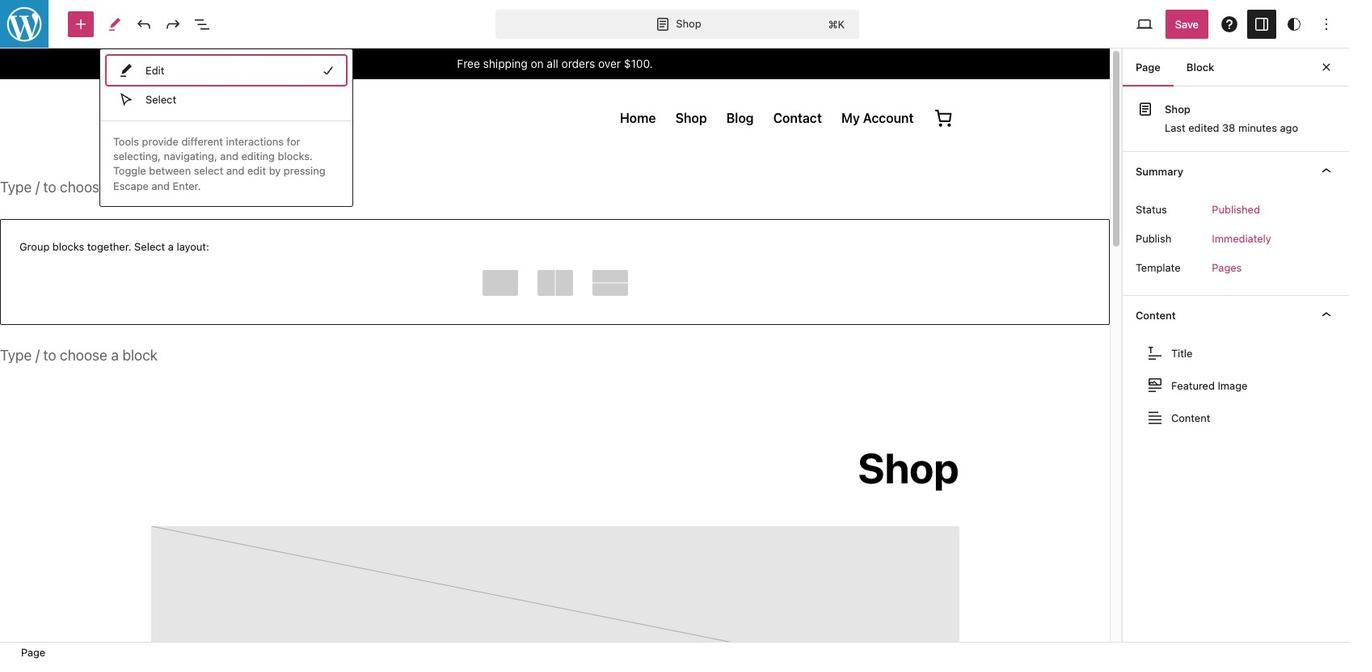 Task type: locate. For each thing, give the bounding box(es) containing it.
content button
[[1136, 403, 1337, 432]]

select
[[146, 93, 176, 106]]

content down featured
[[1172, 411, 1211, 424]]

2 vertical spatial and
[[152, 179, 170, 192]]

featured image button
[[1136, 371, 1337, 400]]

help image
[[1220, 14, 1240, 34]]

styles image
[[1285, 14, 1304, 34]]

and up select
[[220, 150, 238, 163]]

pages button
[[1203, 253, 1252, 282]]

view image
[[1135, 14, 1155, 34]]

content
[[1136, 309, 1176, 322], [1172, 411, 1211, 424]]

status
[[1136, 203, 1168, 216]]

blocks.
[[278, 150, 313, 163]]

shop inside the shop last edited 38 minutes ago
[[1165, 103, 1191, 116]]

38
[[1223, 121, 1236, 134]]

toggle
[[113, 164, 146, 177]]

last
[[1165, 121, 1186, 134]]

enter.
[[173, 179, 201, 192]]

page
[[1136, 61, 1161, 74], [21, 646, 45, 659]]

1 vertical spatial and
[[226, 164, 245, 177]]

right image
[[319, 61, 338, 80]]

0 vertical spatial and
[[220, 150, 238, 163]]

and down between
[[152, 179, 170, 192]]

0 horizontal spatial shop
[[676, 17, 702, 30]]

published button
[[1203, 195, 1270, 224]]

0 horizontal spatial page
[[21, 646, 45, 659]]

and left edit
[[226, 164, 245, 177]]

edit
[[146, 64, 164, 77]]

publish
[[1136, 232, 1172, 245]]

and
[[220, 150, 238, 163], [226, 164, 245, 177], [152, 179, 170, 192]]

0 vertical spatial page
[[1136, 61, 1161, 74]]

1 vertical spatial shop
[[1165, 103, 1191, 116]]

content inside dropdown button
[[1136, 309, 1176, 322]]

page button
[[1123, 48, 1174, 87]]

selecting,
[[113, 150, 161, 163]]

between
[[149, 164, 191, 177]]

navigating,
[[164, 150, 217, 163]]

1 horizontal spatial page
[[1136, 61, 1161, 74]]

select button
[[107, 85, 346, 114]]

content button
[[1123, 296, 1350, 334]]

edit button
[[107, 56, 346, 85]]

shop inside editor top bar region
[[676, 17, 702, 30]]

1 horizontal spatial shop
[[1165, 103, 1191, 116]]

close settings image
[[1317, 57, 1337, 77]]

content up title
[[1136, 309, 1176, 322]]

tools
[[113, 135, 139, 148]]

0 vertical spatial content
[[1136, 309, 1176, 322]]

block button
[[1174, 48, 1228, 87]]

shop last edited 38 minutes ago
[[1165, 103, 1299, 134]]

1 vertical spatial page
[[21, 646, 45, 659]]

shop
[[676, 17, 702, 30], [1165, 103, 1191, 116]]

options image
[[1317, 14, 1337, 34]]

title
[[1172, 347, 1193, 360]]

0 vertical spatial shop
[[676, 17, 702, 30]]

immediately button
[[1203, 224, 1282, 253]]

1 vertical spatial content
[[1172, 411, 1211, 424]]

page inside "button"
[[1136, 61, 1161, 74]]



Task type: describe. For each thing, give the bounding box(es) containing it.
pages
[[1212, 261, 1242, 274]]

editing
[[241, 150, 275, 163]]

title button
[[1136, 338, 1337, 368]]

site icon image
[[0, 0, 50, 50]]

edited
[[1189, 121, 1220, 134]]

minutes
[[1239, 121, 1278, 134]]

provide
[[142, 135, 179, 148]]

redo image
[[163, 14, 183, 34]]

tools image
[[105, 14, 125, 34]]

⌘k
[[829, 17, 845, 30]]

template
[[1136, 261, 1181, 274]]

escape
[[113, 179, 149, 192]]

block
[[1187, 61, 1215, 74]]

save
[[1176, 17, 1199, 30]]

list view image
[[192, 14, 212, 34]]

image
[[1218, 379, 1248, 392]]

published
[[1212, 203, 1261, 216]]

different
[[182, 135, 223, 148]]

for
[[287, 135, 300, 148]]

pressing
[[284, 164, 326, 177]]

ago
[[1281, 121, 1299, 134]]

shop for shop last edited 38 minutes ago
[[1165, 103, 1191, 116]]

undo image
[[134, 14, 154, 34]]

interactions
[[226, 135, 284, 148]]

by
[[269, 164, 281, 177]]

editor top bar region
[[0, 0, 1350, 49]]

toggle block inserter image
[[71, 14, 91, 34]]

featured
[[1172, 379, 1215, 392]]

content inside button
[[1172, 411, 1211, 424]]

settings image
[[1253, 14, 1272, 34]]

featured image
[[1172, 379, 1248, 392]]

select
[[194, 164, 224, 177]]

save button
[[1166, 9, 1209, 38]]

shop for shop
[[676, 17, 702, 30]]

immediately
[[1212, 232, 1272, 245]]

tools menu
[[107, 56, 346, 114]]

edit
[[247, 164, 266, 177]]

summary button
[[1123, 152, 1350, 191]]

summary
[[1136, 165, 1184, 178]]

tools provide different interactions for selecting, navigating, and editing blocks. toggle between select and edit by pressing escape and enter.
[[113, 135, 326, 192]]



Task type: vqa. For each thing, say whether or not it's contained in the screenshot.
blocks. in the top of the page
yes



